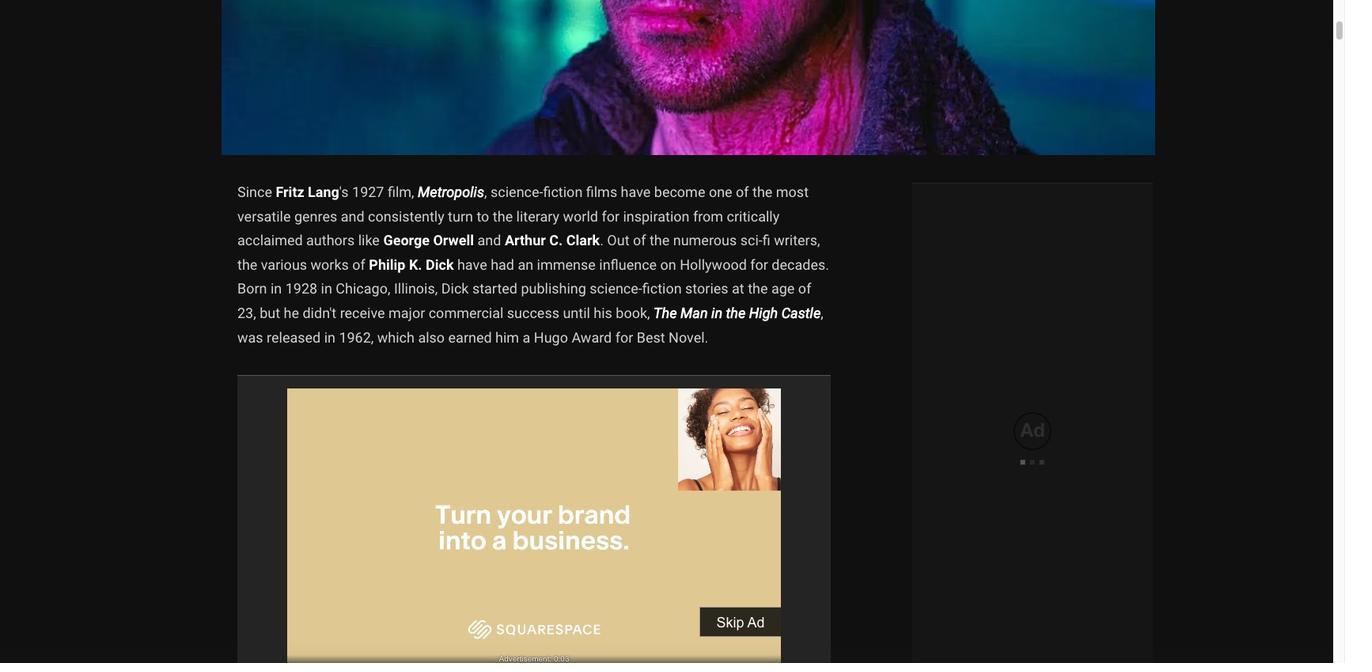 Task type: locate. For each thing, give the bounding box(es) containing it.
started
[[473, 281, 518, 297]]

born
[[238, 281, 267, 297]]

,
[[485, 184, 487, 200], [821, 305, 824, 321]]

0 horizontal spatial have
[[458, 256, 487, 273]]

in right born
[[271, 281, 282, 297]]

authors
[[306, 232, 355, 249]]

influence
[[600, 256, 657, 273]]

genres
[[294, 208, 337, 225]]

science-
[[491, 184, 544, 200], [590, 281, 643, 297]]

0 vertical spatial fiction
[[544, 184, 583, 200]]

film,
[[388, 184, 415, 200]]

numerous
[[674, 232, 737, 249]]

become
[[655, 184, 706, 200]]

versatile
[[238, 208, 291, 225]]

, down decades.
[[821, 305, 824, 321]]

0 vertical spatial for
[[602, 208, 620, 225]]

and down since fritz lang 's 1927 film, metropolis
[[341, 208, 365, 225]]

various
[[261, 256, 307, 273]]

1 vertical spatial fiction
[[643, 281, 682, 297]]

had
[[491, 256, 515, 273]]

fi
[[763, 232, 771, 249]]

in down didn't
[[324, 329, 336, 346]]

science- down the 'influence'
[[590, 281, 643, 297]]

, inside , was released in 1962, which also earned him a hugo award for best novel.
[[821, 305, 824, 321]]

0 horizontal spatial ,
[[485, 184, 487, 200]]

the right the at
[[748, 281, 768, 297]]

fiction up world
[[544, 184, 583, 200]]

, up the to
[[485, 184, 487, 200]]

in
[[271, 281, 282, 297], [321, 281, 332, 297], [712, 305, 723, 321], [324, 329, 336, 346]]

didn't
[[303, 305, 337, 321]]

him
[[496, 329, 519, 346]]

have
[[621, 184, 651, 200], [458, 256, 487, 273]]

of right the out
[[633, 232, 646, 249]]

of up "chicago,"
[[353, 256, 366, 273]]

until
[[563, 305, 591, 321]]

also
[[418, 329, 445, 346]]

writers,
[[774, 232, 821, 249]]

major
[[389, 305, 425, 321]]

of right the one on the right of page
[[736, 184, 749, 200]]

the down inspiration
[[650, 232, 670, 249]]

illinois,
[[394, 281, 438, 297]]

castle
[[782, 305, 821, 321]]

dick up commercial
[[442, 281, 469, 297]]

0 vertical spatial science-
[[491, 184, 544, 200]]

book,
[[616, 305, 651, 321]]

1 vertical spatial and
[[478, 232, 502, 249]]

fiction
[[544, 184, 583, 200], [643, 281, 682, 297]]

for down fi
[[751, 256, 769, 273]]

clark
[[567, 232, 600, 249]]

decades.
[[772, 256, 830, 273]]

0 horizontal spatial and
[[341, 208, 365, 225]]

0 vertical spatial have
[[621, 184, 651, 200]]

have up inspiration
[[621, 184, 651, 200]]

of right age
[[799, 281, 812, 297]]

, for turn
[[485, 184, 487, 200]]

fiction inside have had an immense influence on hollywood for decades. born in 1928 in chicago, illinois, dick started publishing science-fiction stories at the age of 23, but he didn't receive major commercial success until his book,
[[643, 281, 682, 297]]

for
[[602, 208, 620, 225], [751, 256, 769, 273], [616, 329, 634, 346]]

dick inside have had an immense influence on hollywood for decades. born in 1928 in chicago, illinois, dick started publishing science-fiction stories at the age of 23, but he didn't receive major commercial success until his book,
[[442, 281, 469, 297]]

. out of the numerous sci-fi writers, the various works of
[[238, 232, 821, 273]]

1 horizontal spatial and
[[478, 232, 502, 249]]

, inside , science-fiction films have become one of the most versatile genres and consistently turn to the literary world for inspiration from critically acclaimed authors like
[[485, 184, 487, 200]]

, was released in 1962, which also earned him a hugo award for best novel.
[[238, 305, 824, 346]]

the
[[753, 184, 773, 200], [493, 208, 513, 225], [650, 232, 670, 249], [238, 256, 258, 273], [748, 281, 768, 297], [726, 305, 746, 321]]

have down george orwell and arthur c. clark
[[458, 256, 487, 273]]

for up the out
[[602, 208, 620, 225]]

sci-
[[741, 232, 763, 249]]

0 vertical spatial ,
[[485, 184, 487, 200]]

1 horizontal spatial ,
[[821, 305, 824, 321]]

world
[[563, 208, 599, 225]]

the up born
[[238, 256, 258, 273]]

2 vertical spatial for
[[616, 329, 634, 346]]

fiction up the
[[643, 281, 682, 297]]

publishing
[[521, 281, 587, 297]]

fiction inside , science-fiction films have become one of the most versatile genres and consistently turn to the literary world for inspiration from critically acclaimed authors like
[[544, 184, 583, 200]]

turn
[[448, 208, 473, 225]]

dick right the k. at the left of page
[[426, 256, 454, 273]]

1 vertical spatial science-
[[590, 281, 643, 297]]

since fritz lang 's 1927 film, metropolis
[[238, 184, 485, 200]]

0 vertical spatial and
[[341, 208, 365, 225]]

1 vertical spatial ,
[[821, 305, 824, 321]]

dick
[[426, 256, 454, 273], [442, 281, 469, 297]]

of
[[736, 184, 749, 200], [633, 232, 646, 249], [353, 256, 366, 273], [799, 281, 812, 297]]

high
[[750, 305, 778, 321]]

the
[[654, 305, 677, 321]]

from
[[693, 208, 724, 225]]

philip k. dick
[[369, 256, 454, 273]]

for inside , was released in 1962, which also earned him a hugo award for best novel.
[[616, 329, 634, 346]]

ad
[[748, 615, 765, 631]]

for down book,
[[616, 329, 634, 346]]

literary
[[517, 208, 560, 225]]

0 horizontal spatial science-
[[491, 184, 544, 200]]

one
[[709, 184, 733, 200]]

and down the to
[[478, 232, 502, 249]]

novel.
[[669, 329, 709, 346]]

0 horizontal spatial fiction
[[544, 184, 583, 200]]

1 vertical spatial have
[[458, 256, 487, 273]]

in inside , was released in 1962, which also earned him a hugo award for best novel.
[[324, 329, 336, 346]]

george orwell and arthur c. clark
[[380, 232, 600, 249]]

1928
[[286, 281, 318, 297]]

1 horizontal spatial science-
[[590, 281, 643, 297]]

science- up literary
[[491, 184, 544, 200]]

1 horizontal spatial have
[[621, 184, 651, 200]]

1 vertical spatial dick
[[442, 281, 469, 297]]

1 horizontal spatial fiction
[[643, 281, 682, 297]]

hollywood
[[680, 256, 747, 273]]

age
[[772, 281, 795, 297]]

fritz
[[276, 184, 305, 200]]

award
[[572, 329, 612, 346]]

1 vertical spatial for
[[751, 256, 769, 273]]

and
[[341, 208, 365, 225], [478, 232, 502, 249]]



Task type: vqa. For each thing, say whether or not it's contained in the screenshot.
''S'
yes



Task type: describe. For each thing, give the bounding box(es) containing it.
commercial
[[429, 305, 504, 321]]

the man in the high castle
[[654, 305, 821, 321]]

of inside have had an immense influence on hollywood for decades. born in 1928 in chicago, illinois, dick started publishing science-fiction stories at the age of 23, but he didn't receive major commercial success until his book,
[[799, 281, 812, 297]]

1927
[[352, 184, 384, 200]]

at
[[732, 281, 745, 297]]

best
[[637, 329, 666, 346]]

advertisement region
[[914, 194, 1152, 392]]

skip
[[717, 615, 745, 631]]

k.
[[409, 256, 422, 273]]

the up critically
[[753, 184, 773, 200]]

a wounded ryan gosling drenched in neon in blade runner 2049 image
[[222, 0, 1156, 155]]

have inside , science-fiction films have become one of the most versatile genres and consistently turn to the literary world for inspiration from critically acclaimed authors like
[[621, 184, 651, 200]]

, science-fiction films have become one of the most versatile genres and consistently turn to the literary world for inspiration from critically acclaimed authors like
[[238, 184, 809, 249]]

skip ad
[[717, 615, 765, 631]]

since
[[238, 184, 272, 200]]

hugo
[[534, 329, 568, 346]]

acclaimed
[[238, 232, 303, 249]]

science- inside have had an immense influence on hollywood for decades. born in 1928 in chicago, illinois, dick started publishing science-fiction stories at the age of 23, but he didn't receive major commercial success until his book,
[[590, 281, 643, 297]]

but
[[260, 305, 280, 321]]

success
[[507, 305, 560, 321]]

stories
[[686, 281, 729, 297]]

science- inside , science-fiction films have become one of the most versatile genres and consistently turn to the literary world for inspiration from critically acclaimed authors like
[[491, 184, 544, 200]]

earned
[[449, 329, 492, 346]]

23,
[[238, 305, 256, 321]]

works
[[311, 256, 349, 273]]

man
[[681, 305, 708, 321]]

of inside , science-fiction films have become one of the most versatile genres and consistently turn to the literary world for inspiration from critically acclaimed authors like
[[736, 184, 749, 200]]

on
[[661, 256, 677, 273]]

0 vertical spatial dick
[[426, 256, 454, 273]]

metropolis
[[418, 184, 485, 200]]

most
[[777, 184, 809, 200]]

in down the "works"
[[321, 281, 332, 297]]

's
[[340, 184, 349, 200]]

arthur
[[505, 232, 546, 249]]

the inside have had an immense influence on hollywood for decades. born in 1928 in chicago, illinois, dick started publishing science-fiction stories at the age of 23, but he didn't receive major commercial success until his book,
[[748, 281, 768, 297]]

films
[[586, 184, 618, 200]]

consistently
[[368, 208, 445, 225]]

critically
[[727, 208, 780, 225]]

the down the at
[[726, 305, 746, 321]]

the right the to
[[493, 208, 513, 225]]

he
[[284, 305, 299, 321]]

.
[[600, 232, 604, 249]]

, for novel.
[[821, 305, 824, 321]]

and inside , science-fiction films have become one of the most versatile genres and consistently turn to the literary world for inspiration from critically acclaimed authors like
[[341, 208, 365, 225]]

have inside have had an immense influence on hollywood for decades. born in 1928 in chicago, illinois, dick started publishing science-fiction stories at the age of 23, but he didn't receive major commercial success until his book,
[[458, 256, 487, 273]]

c.
[[550, 232, 563, 249]]

was
[[238, 329, 263, 346]]

which
[[378, 329, 415, 346]]

inspiration
[[623, 208, 690, 225]]

1962,
[[339, 329, 374, 346]]

a
[[523, 329, 531, 346]]

for inside , science-fiction films have become one of the most versatile genres and consistently turn to the literary world for inspiration from critically acclaimed authors like
[[602, 208, 620, 225]]

have had an immense influence on hollywood for decades. born in 1928 in chicago, illinois, dick started publishing science-fiction stories at the age of 23, but he didn't receive major commercial success until his book,
[[238, 256, 830, 321]]

immense
[[537, 256, 596, 273]]

orwell
[[433, 232, 474, 249]]

lang
[[308, 184, 340, 200]]

philip
[[369, 256, 406, 273]]

to
[[477, 208, 490, 225]]

his
[[594, 305, 613, 321]]

out
[[608, 232, 630, 249]]

george
[[384, 232, 430, 249]]

an
[[518, 256, 534, 273]]

video player region
[[287, 389, 781, 663]]

for inside have had an immense influence on hollywood for decades. born in 1928 in chicago, illinois, dick started publishing science-fiction stories at the age of 23, but he didn't receive major commercial success until his book,
[[751, 256, 769, 273]]

like
[[358, 232, 380, 249]]

receive
[[340, 305, 385, 321]]

in right man
[[712, 305, 723, 321]]

chicago,
[[336, 281, 391, 297]]

released
[[267, 329, 321, 346]]



